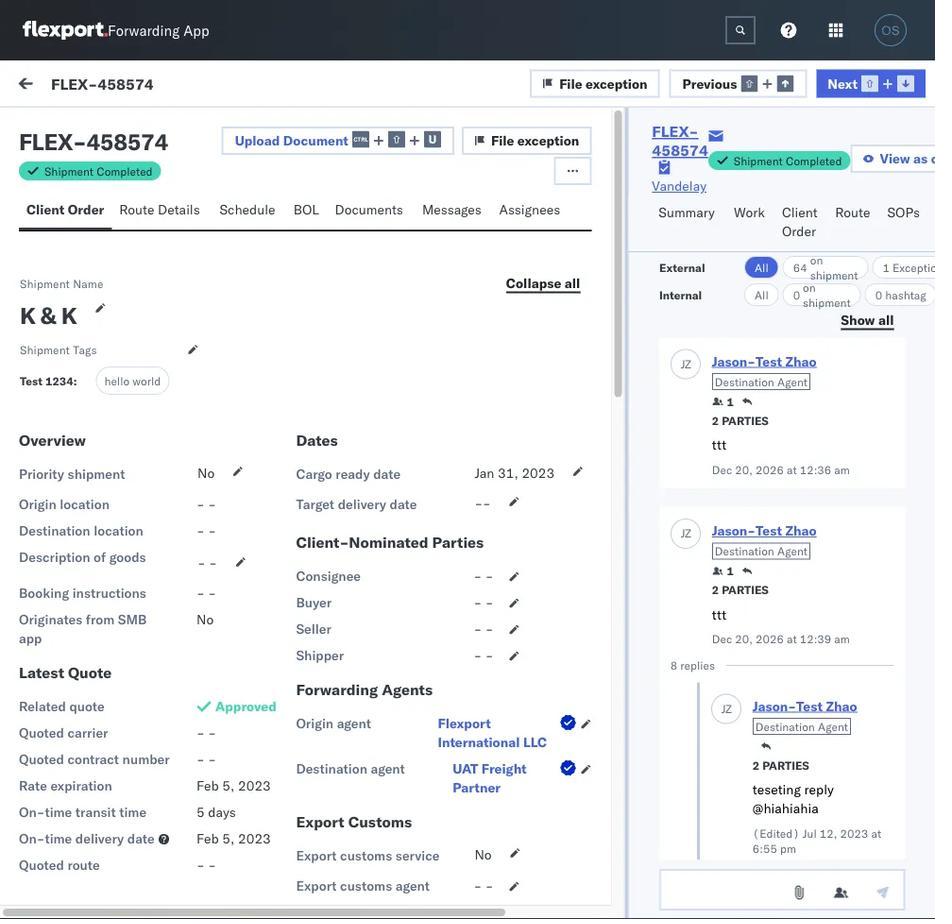 Task type: vqa. For each thing, say whether or not it's contained in the screenshot.


Task type: describe. For each thing, give the bounding box(es) containing it.
1 feb from the top
[[196, 777, 219, 794]]

0 horizontal spatial exception
[[518, 132, 579, 149]]

1 for ttt dec 20, 2026 at 12:36 am
[[726, 394, 733, 409]]

priority shipment
[[19, 466, 125, 482]]

schedule
[[220, 201, 275, 218]]

time for transit
[[45, 804, 72, 820]]

1 vertical spatial file exception
[[491, 132, 579, 149]]

shipment for 64 on shipment
[[809, 268, 857, 282]]

customs for agent
[[340, 878, 392, 894]]

8 replies
[[670, 658, 714, 673]]

route button
[[828, 196, 880, 251]]

agents
[[382, 680, 433, 699]]

shipment up work
[[734, 153, 783, 168]]

shipment for 0 on shipment
[[802, 295, 850, 309]]

rate
[[19, 777, 47, 794]]

pm left jan
[[443, 475, 463, 491]]

forwarding agents
[[296, 680, 433, 699]]

external (0)
[[30, 120, 108, 136]]

2 feb from the top
[[196, 830, 219, 847]]

internal (0)
[[127, 120, 201, 136]]

dec inside ttt dec 20, 2026 at 12:36 am
[[712, 462, 732, 477]]

forwarding app
[[108, 21, 209, 39]]

origin agent
[[296, 715, 371, 732]]

collapse all
[[506, 274, 580, 291]]

2026, up destination agent
[[362, 730, 399, 746]]

at inside teseting reply @hiahiahia (edited)  jul 12, 2023 at 6:55 pm
[[871, 826, 881, 840]]

pst down partner
[[458, 815, 481, 831]]

1 8, from the top
[[346, 645, 359, 661]]

route for route details
[[119, 201, 154, 218]]

2023 inside teseting reply @hiahiahia (edited)  jul 12, 2023 at 6:55 pm
[[840, 826, 868, 840]]

1 vertical spatial delivery
[[75, 830, 124, 847]]

0 vertical spatial file
[[559, 75, 582, 91]]

4 jason-test zhao from the top
[[92, 460, 192, 476]]

2 for ttt dec 20, 2026 at 12:36 am
[[712, 413, 719, 427]]

2026, down export customs agent
[[362, 900, 399, 916]]

6:55
[[752, 841, 777, 855]]

am for ttt dec 20, 2026 at 12:36 am
[[834, 462, 850, 477]]

dec 8, 2026, 6:37 pm pst
[[319, 900, 481, 916]]

1 horizontal spatial shipment completed
[[734, 153, 842, 168]]

pst right am
[[475, 220, 498, 236]]

overview
[[19, 431, 86, 450]]

2 test from the top
[[57, 577, 80, 594]]

name
[[73, 276, 103, 290]]

summary
[[659, 204, 715, 221]]

20, for ttt dec 20, 2026 at 12:36 am
[[735, 462, 752, 477]]

2 vertical spatial agent
[[396, 878, 430, 894]]

2026, down documents
[[370, 220, 407, 236]]

sops
[[887, 204, 920, 221]]

pst right '6:39'
[[458, 645, 481, 661]]

12,
[[819, 826, 837, 840]]

view as c button
[[851, 145, 935, 173]]

pm down parties
[[443, 560, 463, 576]]

date for target delivery date
[[390, 496, 417, 512]]

dec 20, 2026, 12:36 am pst
[[319, 220, 498, 236]]

destination for ttt dec 20, 2026 at 12:39 am
[[714, 544, 774, 558]]

5 days
[[196, 804, 236, 820]]

internal (0) button
[[119, 111, 212, 148]]

reply
[[804, 781, 833, 798]]

1 horizontal spatial exception
[[586, 75, 648, 91]]

location for origin location
[[60, 496, 110, 512]]

2 jason-test zhao from the top
[[92, 290, 192, 306]]

pst up --
[[466, 475, 489, 491]]

work for my
[[54, 73, 103, 99]]

flex-458574
[[51, 74, 154, 93]]

message for message list
[[219, 120, 275, 136]]

all for collapse all
[[565, 274, 580, 291]]

ttttt
[[57, 832, 81, 849]]

show
[[841, 311, 875, 328]]

description of goods
[[19, 549, 146, 565]]

target delivery date
[[296, 496, 417, 512]]

0 vertical spatial file exception
[[559, 75, 648, 91]]

2 for teseting reply @hiahiahia (edited)  jul 12, 2023 at 6:55 pm
[[752, 758, 759, 772]]

rate expiration
[[19, 777, 112, 794]]

category
[[520, 164, 566, 178]]

&
[[41, 301, 56, 330]]

forwarding for forwarding agents
[[296, 680, 378, 699]]

quoted for quoted contract number
[[19, 751, 64, 767]]

0 for hashtag
[[875, 288, 882, 302]]

jason-test zhao destination agent for teseting reply @hiahiahia (edited)  jul 12, 2023 at 6:55 pm
[[752, 698, 857, 733]]

0 horizontal spatial shipment completed
[[44, 164, 153, 178]]

flexport international llc
[[438, 715, 547, 750]]

ttt dec 20, 2026 at 12:39 am
[[712, 606, 850, 646]]

originates
[[19, 611, 82, 628]]

@ for @ linjia test
[[57, 747, 68, 764]]

quoted for quoted route
[[19, 857, 64, 873]]

documents
[[335, 201, 403, 218]]

2 parties button for teseting reply @hiahiahia (edited)  jul 12, 2023 at 6:55 pm
[[752, 756, 809, 773]]

2026 for ttt dec 20, 2026 at 12:39 am
[[755, 632, 783, 646]]

external for external
[[659, 260, 704, 274]]

6:37
[[402, 900, 431, 916]]

view
[[880, 150, 910, 167]]

export for export customs agent
[[296, 878, 337, 894]]

3 jason-test zhao from the top
[[92, 375, 192, 391]]

2 dec 17, 2026, 6:47 pm pst from the top
[[319, 560, 489, 576]]

international
[[438, 734, 520, 750]]

target
[[296, 496, 334, 512]]

20, for ttt dec 20, 2026 at 12:39 am
[[735, 632, 752, 646]]

c
[[931, 150, 935, 167]]

next button
[[816, 69, 926, 98]]

2 parties button for ttt dec 20, 2026 at 12:36 am
[[712, 411, 768, 428]]

as
[[913, 150, 928, 167]]

2 feb 5, 2023 from the top
[[196, 830, 271, 847]]

--
[[475, 495, 491, 512]]

1 k from the left
[[20, 301, 36, 330]]

location for destination location
[[94, 522, 143, 539]]

show all button
[[829, 306, 905, 334]]

2 17, from the top
[[346, 560, 367, 576]]

hashtag
[[885, 288, 926, 302]]

external for external (0)
[[30, 120, 80, 136]]

client-
[[296, 533, 349, 552]]

item/shipment
[[789, 164, 867, 178]]

vandelay
[[652, 178, 707, 194]]

from
[[86, 611, 115, 628]]

documents button
[[327, 193, 415, 230]]

assignees
[[499, 201, 560, 218]]

bol button
[[286, 193, 327, 230]]

1 button for ttt dec 20, 2026 at 12:36 am
[[712, 394, 733, 409]]

12:39
[[799, 632, 831, 646]]

2026, up export customs service
[[362, 815, 399, 831]]

2 parties for teseting reply @hiahiahia (edited)  jul 12, 2023 at 6:55 pm
[[752, 758, 809, 772]]

origin for origin agent
[[296, 715, 334, 732]]

flexport
[[438, 715, 491, 732]]

0 vertical spatial 20,
[[346, 220, 367, 236]]

0 horizontal spatial client order button
[[19, 193, 112, 230]]

flexport international llc link
[[438, 714, 580, 752]]

bol
[[294, 201, 319, 218]]

shipment down flex
[[44, 164, 94, 178]]

latest quote
[[19, 663, 112, 682]]

1 feb 5, 2023 from the top
[[196, 777, 271, 794]]

related for related quote
[[19, 698, 66, 715]]

shipper
[[296, 647, 344, 664]]

parties for teseting reply @hiahiahia (edited)  jul 12, 2023 at 6:55 pm
[[762, 758, 809, 772]]

quoted route
[[19, 857, 100, 873]]

resize handle column header for related work item/shipment
[[887, 158, 910, 919]]

nominated
[[349, 533, 428, 552]]

no for overview
[[197, 465, 215, 481]]

on- for on-time transit time
[[19, 804, 45, 820]]

1234
[[45, 374, 73, 388]]

agent for teseting reply @hiahiahia (edited)  jul 12, 2023 at 6:55 pm
[[817, 719, 848, 733]]

uat freight partner
[[453, 760, 527, 796]]

agent for destination agent
[[371, 760, 405, 777]]

am for ttt dec 20, 2026 at 12:39 am
[[834, 632, 850, 646]]

export customs
[[296, 812, 412, 831]]

buyer
[[296, 594, 332, 611]]

time right transit
[[119, 804, 146, 820]]

2 5, from the top
[[222, 830, 235, 847]]

time for delivery
[[45, 830, 72, 847]]

of
[[94, 549, 106, 565]]

dec 8, 2026, 6:39 pm pst
[[319, 645, 481, 661]]

hello world
[[104, 374, 161, 388]]

app
[[183, 21, 209, 39]]

agent for origin agent
[[337, 715, 371, 732]]

uat freight partner link
[[453, 759, 580, 797]]

2 vertical spatial shipment
[[68, 466, 125, 482]]

(0) for internal (0)
[[176, 120, 201, 136]]

destination up the description
[[19, 522, 90, 539]]

cargo ready date
[[296, 466, 401, 482]]

12:36 inside ttt dec 20, 2026 at 12:36 am
[[799, 462, 831, 477]]

client for right client order button
[[782, 204, 818, 221]]

k & k
[[20, 301, 77, 330]]

1 vertical spatial file
[[491, 132, 514, 149]]

collapse
[[506, 274, 561, 291]]

0 horizontal spatial 12:36
[[411, 220, 447, 236]]

pst up uat
[[458, 730, 481, 746]]

2 vertical spatial date
[[127, 830, 155, 847]]

upload document
[[235, 132, 348, 148]]

flex- 458574 link
[[652, 122, 708, 160]]

0 hashtag
[[875, 288, 926, 302]]

pm up service
[[435, 815, 454, 831]]

transit
[[75, 804, 116, 820]]

2026, left '6:39'
[[362, 645, 399, 661]]

hello
[[104, 374, 130, 388]]

on-time transit time
[[19, 804, 146, 820]]

pm right 6:37
[[435, 900, 454, 916]]

2026, right ready
[[370, 475, 407, 491]]

0 horizontal spatial message
[[59, 164, 104, 178]]

1 6:47 from the top
[[411, 475, 439, 491]]

destination down origin agent
[[296, 760, 367, 777]]

quote
[[68, 663, 112, 682]]

app
[[19, 630, 42, 647]]

related quote
[[19, 698, 105, 715]]

priority
[[19, 466, 64, 482]]

1 horizontal spatial client order button
[[775, 196, 828, 251]]

replies
[[680, 658, 714, 673]]



Task type: locate. For each thing, give the bounding box(es) containing it.
1 vertical spatial 6:38
[[402, 815, 431, 831]]

client order button down flex
[[19, 193, 112, 230]]

originates from smb app
[[19, 611, 147, 647]]

2 2026 from the top
[[755, 632, 783, 646]]

1 export from the top
[[296, 812, 344, 831]]

1 vertical spatial external
[[659, 260, 704, 274]]

jason-test zhao button for ttt dec 20, 2026 at 12:36 am
[[712, 353, 816, 369]]

latest
[[19, 663, 64, 682]]

0 vertical spatial agent
[[777, 375, 807, 389]]

0
[[792, 288, 800, 302], [875, 288, 882, 302]]

1 resize handle column header from the left
[[288, 158, 311, 919]]

origin location
[[19, 496, 110, 512]]

destination up ttt dec 20, 2026 at 12:39 am
[[714, 544, 774, 558]]

4 8, from the top
[[346, 900, 359, 916]]

on- left ttttt
[[19, 830, 45, 847]]

message button
[[133, 60, 228, 111]]

exceptio
[[892, 260, 935, 274]]

1 vertical spatial jason-test zhao destination agent
[[712, 522, 816, 558]]

0 vertical spatial external
[[30, 120, 80, 136]]

1 left exceptio
[[882, 260, 889, 274]]

parties
[[721, 413, 768, 427], [721, 583, 768, 597], [762, 758, 809, 772]]

@ for @ tao liu
[[57, 662, 68, 679]]

0 vertical spatial export
[[296, 812, 344, 831]]

summary button
[[651, 196, 726, 251]]

0 vertical spatial all
[[565, 274, 580, 291]]

agent up the customs at the bottom left of the page
[[371, 760, 405, 777]]

1 vertical spatial shipment
[[802, 295, 850, 309]]

2 6:47 from the top
[[411, 560, 439, 576]]

0 on shipment
[[792, 280, 850, 309]]

1 button for ttt dec 20, 2026 at 12:39 am
[[712, 563, 733, 579]]

all right the show
[[878, 311, 894, 328]]

quoted contract number
[[19, 751, 170, 767]]

test down priority shipment
[[57, 492, 80, 509]]

origin down the "priority"
[[19, 496, 56, 512]]

order for the leftmost client order button
[[68, 201, 104, 218]]

2 (0) from the left
[[176, 120, 201, 136]]

shipment down 64 on shipment
[[802, 295, 850, 309]]

export down export customs service
[[296, 878, 337, 894]]

8, right "shipper"
[[346, 645, 359, 661]]

route details
[[119, 201, 200, 218]]

1 horizontal spatial all
[[878, 311, 894, 328]]

customs down export customs service
[[340, 878, 392, 894]]

1 vertical spatial agent
[[371, 760, 405, 777]]

message inside message list button
[[219, 120, 275, 136]]

export customs agent
[[296, 878, 430, 894]]

(0) inside button
[[176, 120, 201, 136]]

shipment name
[[20, 276, 103, 290]]

shipment inside 64 on shipment
[[809, 268, 857, 282]]

2 parties for ttt dec 20, 2026 at 12:39 am
[[712, 583, 768, 597]]

external inside "button"
[[30, 120, 80, 136]]

1 horizontal spatial 0
[[875, 288, 882, 302]]

1 1 button from the top
[[712, 394, 733, 409]]

0 horizontal spatial all
[[565, 274, 580, 291]]

on for 64
[[809, 253, 822, 267]]

test
[[134, 205, 159, 221], [134, 290, 159, 306], [755, 353, 782, 369], [20, 374, 42, 388], [134, 375, 159, 391], [134, 460, 159, 476], [755, 522, 782, 539], [134, 545, 159, 561], [134, 630, 159, 646], [796, 698, 822, 714], [134, 715, 159, 731], [108, 747, 135, 764], [134, 800, 159, 816]]

location
[[60, 496, 110, 512], [94, 522, 143, 539]]

jan 31, 2023
[[475, 465, 555, 481]]

1 vertical spatial on-
[[19, 830, 45, 847]]

pst right 6:37
[[458, 900, 481, 916]]

2026 inside ttt dec 20, 2026 at 12:36 am
[[755, 462, 783, 477]]

3 8, from the top
[[346, 815, 359, 831]]

2 dec 8, 2026, 6:38 pm pst from the top
[[319, 815, 481, 831]]

3 export from the top
[[296, 878, 337, 894]]

1 vertical spatial 1 button
[[712, 563, 733, 579]]

2 for ttt dec 20, 2026 at 12:39 am
[[712, 583, 719, 597]]

assignees button
[[492, 193, 571, 230]]

location up goods at left
[[94, 522, 143, 539]]

export
[[296, 812, 344, 831], [296, 847, 337, 864], [296, 878, 337, 894]]

quoted for quoted carrier
[[19, 725, 64, 741]]

client order up 64
[[782, 204, 818, 239]]

exception up category
[[518, 132, 579, 149]]

shipment up origin location
[[68, 466, 125, 482]]

1 vertical spatial order
[[782, 223, 816, 239]]

2026 inside ttt dec 20, 2026 at 12:39 am
[[755, 632, 783, 646]]

5 jason-test zhao from the top
[[92, 545, 192, 561]]

3 resize handle column header from the left
[[687, 158, 710, 919]]

0 vertical spatial related
[[719, 164, 759, 178]]

2 quoted from the top
[[19, 751, 64, 767]]

2 vertical spatial jason-test zhao button
[[752, 698, 857, 714]]

2 horizontal spatial message
[[219, 120, 275, 136]]

dec 8, 2026, 6:38 pm pst
[[319, 730, 481, 746], [319, 815, 481, 831]]

1 horizontal spatial external
[[659, 260, 704, 274]]

0 vertical spatial origin
[[19, 496, 56, 512]]

17, up target delivery date
[[346, 475, 367, 491]]

related down latest
[[19, 698, 66, 715]]

1 5, from the top
[[222, 777, 235, 794]]

feb 5, 2023 down "days" at the bottom of the page
[[196, 830, 271, 847]]

0 vertical spatial order
[[68, 201, 104, 218]]

shipment inside the 0 on shipment
[[802, 295, 850, 309]]

5, up "days" at the bottom of the page
[[222, 777, 235, 794]]

1 horizontal spatial origin
[[296, 715, 334, 732]]

20, inside ttt dec 20, 2026 at 12:39 am
[[735, 632, 752, 646]]

(0) down flex-458574
[[83, 120, 108, 136]]

message inside message button
[[140, 77, 195, 94]]

jason-test zhao destination agent up reply
[[752, 698, 857, 733]]

2 on- from the top
[[19, 830, 45, 847]]

parties up ttt dec 20, 2026 at 12:39 am
[[721, 583, 768, 597]]

2 all button from the top
[[744, 283, 778, 306]]

on inside 64 on shipment
[[809, 253, 822, 267]]

0 vertical spatial 1 button
[[712, 394, 733, 409]]

internal inside button
[[127, 120, 173, 136]]

pst
[[475, 220, 498, 236], [466, 475, 489, 491], [466, 560, 489, 576], [458, 645, 481, 661], [458, 730, 481, 746], [458, 815, 481, 831], [458, 900, 481, 916]]

0 horizontal spatial delivery
[[75, 830, 124, 847]]

export for export customs service
[[296, 847, 337, 864]]

0 vertical spatial delivery
[[338, 496, 386, 512]]

1 dec 8, 2026, 6:38 pm pst from the top
[[319, 730, 481, 746]]

0 horizontal spatial forwarding
[[108, 21, 180, 39]]

at inside ttt dec 20, 2026 at 12:36 am
[[786, 462, 796, 477]]

0 horizontal spatial (0)
[[83, 120, 108, 136]]

0 vertical spatial exception
[[586, 75, 648, 91]]

0 vertical spatial 2 parties button
[[712, 411, 768, 428]]

customs
[[348, 812, 412, 831]]

1 horizontal spatial k
[[61, 301, 77, 330]]

0 vertical spatial 17,
[[346, 475, 367, 491]]

0 vertical spatial feb 5, 2023
[[196, 777, 271, 794]]

feb 5, 2023 up "days" at the bottom of the page
[[196, 777, 271, 794]]

2 k from the left
[[61, 301, 77, 330]]

j z
[[64, 207, 73, 218], [64, 292, 73, 303], [680, 357, 691, 371], [64, 377, 73, 388], [64, 462, 73, 473], [680, 526, 691, 540], [64, 547, 73, 558], [721, 701, 732, 716], [64, 717, 73, 729], [64, 802, 73, 814]]

0 vertical spatial 2
[[712, 413, 719, 427]]

message list
[[219, 120, 301, 136]]

0 vertical spatial 6:47
[[411, 475, 439, 491]]

test down the description
[[57, 577, 80, 594]]

1 vertical spatial jason-test zhao button
[[712, 522, 816, 539]]

date for cargo ready date
[[373, 466, 401, 482]]

upload document button
[[222, 127, 454, 155]]

internal
[[127, 120, 173, 136], [659, 288, 701, 302]]

0 horizontal spatial k
[[20, 301, 36, 330]]

at for ttt dec 20, 2026 at 12:36 am
[[786, 462, 796, 477]]

1 vertical spatial test
[[57, 577, 80, 594]]

message down the flex - 458574
[[59, 164, 104, 178]]

flexport. image
[[23, 21, 108, 40]]

64 on shipment
[[792, 253, 857, 282]]

1 exceptio
[[882, 260, 935, 274]]

2 parties up teseting on the bottom of page
[[752, 758, 809, 772]]

related up work
[[719, 164, 759, 178]]

2 up ttt dec 20, 2026 at 12:39 am
[[712, 583, 719, 597]]

test 1234 :
[[20, 374, 77, 388]]

0 inside the 0 on shipment
[[792, 288, 800, 302]]

1 dec 17, 2026, 6:47 pm pst from the top
[[319, 475, 489, 491]]

quote
[[69, 698, 105, 715]]

0 vertical spatial 12:36
[[411, 220, 447, 236]]

pm
[[443, 475, 463, 491], [443, 560, 463, 576], [435, 645, 454, 661], [435, 730, 454, 746], [435, 815, 454, 831], [435, 900, 454, 916]]

1 on- from the top
[[19, 804, 45, 820]]

8, up export customs service
[[346, 815, 359, 831]]

0 vertical spatial jason-test zhao button
[[712, 353, 816, 369]]

jason-test zhao button down ttt dec 20, 2026 at 12:36 am
[[712, 522, 816, 539]]

0 vertical spatial dec 17, 2026, 6:47 pm pst
[[319, 475, 489, 491]]

feb up 5
[[196, 777, 219, 794]]

7 jason-test zhao from the top
[[92, 715, 192, 731]]

2 parties
[[712, 413, 768, 427], [712, 583, 768, 597], [752, 758, 809, 772]]

all right 'collapse'
[[565, 274, 580, 291]]

list
[[278, 120, 301, 136]]

route for route
[[835, 204, 870, 221]]

1 horizontal spatial work
[[762, 164, 786, 178]]

1 vertical spatial dec 17, 2026, 6:47 pm pst
[[319, 560, 489, 576]]

5
[[196, 804, 205, 820]]

2
[[712, 413, 719, 427], [712, 583, 719, 597], [752, 758, 759, 772]]

exception left previous
[[586, 75, 648, 91]]

1 17, from the top
[[346, 475, 367, 491]]

0 horizontal spatial client
[[26, 201, 64, 218]]

flex - 458574
[[19, 128, 168, 156]]

origin for origin location
[[19, 496, 56, 512]]

0 horizontal spatial origin
[[19, 496, 56, 512]]

file exception button
[[530, 69, 660, 98], [530, 69, 660, 98], [462, 127, 592, 155], [462, 127, 592, 155]]

1 vertical spatial agent
[[777, 544, 807, 558]]

(edited)
[[752, 826, 799, 840]]

2 resize handle column header from the left
[[488, 158, 510, 919]]

jason-test zhao button for ttt dec 20, 2026 at 12:39 am
[[712, 522, 816, 539]]

(0) for external (0)
[[83, 120, 108, 136]]

teseting reply @hiahiahia (edited)  jul 12, 2023 at 6:55 pm
[[752, 781, 881, 855]]

1 up ttt dec 20, 2026 at 12:36 am
[[726, 394, 733, 409]]

2 0 from the left
[[875, 288, 882, 302]]

parties for ttt dec 20, 2026 at 12:39 am
[[721, 583, 768, 597]]

feb
[[196, 777, 219, 794], [196, 830, 219, 847]]

on-
[[19, 804, 45, 820], [19, 830, 45, 847]]

1 @ from the top
[[57, 662, 68, 679]]

shipment right 64
[[809, 268, 857, 282]]

0 down 64
[[792, 288, 800, 302]]

2026, down the nominated
[[370, 560, 407, 576]]

0 for on
[[792, 288, 800, 302]]

seller
[[296, 621, 331, 637]]

0 vertical spatial at
[[786, 462, 796, 477]]

6:47 down parties
[[411, 560, 439, 576]]

am
[[834, 462, 850, 477], [834, 632, 850, 646]]

5, down "days" at the bottom of the page
[[222, 830, 235, 847]]

1 am from the top
[[834, 462, 850, 477]]

0 vertical spatial am
[[834, 462, 850, 477]]

number
[[122, 751, 170, 767]]

4 resize handle column header from the left
[[887, 158, 910, 919]]

0 vertical spatial 2 parties
[[712, 413, 768, 427]]

route inside route details button
[[119, 201, 154, 218]]

forwarding for forwarding app
[[108, 21, 180, 39]]

1 vertical spatial related
[[19, 698, 66, 715]]

1 vertical spatial at
[[786, 632, 796, 646]]

1 6:38 from the top
[[402, 730, 431, 746]]

1 all button from the top
[[744, 256, 778, 279]]

2 6:38 from the top
[[402, 815, 431, 831]]

details
[[158, 201, 200, 218]]

pm up uat
[[435, 730, 454, 746]]

vandelay link
[[652, 177, 707, 196]]

resize handle column header for message
[[288, 158, 311, 919]]

forwarding left app
[[108, 21, 180, 39]]

jason-test zhao destination agent for ttt dec 20, 2026 at 12:36 am
[[712, 353, 816, 389]]

agent up reply
[[817, 719, 848, 733]]

file up the assignees
[[491, 132, 514, 149]]

route inside button
[[835, 204, 870, 221]]

all for 64
[[754, 260, 768, 274]]

k right &
[[61, 301, 77, 330]]

2 parties button for ttt dec 20, 2026 at 12:39 am
[[712, 581, 768, 597]]

2 1 button from the top
[[712, 563, 733, 579]]

0 left hashtag
[[875, 288, 882, 302]]

1 test from the top
[[57, 492, 80, 509]]

internal down 'summary' button on the top right of page
[[659, 288, 701, 302]]

origin up destination agent
[[296, 715, 334, 732]]

completed up the route button
[[786, 153, 842, 168]]

agent up ttt dec 20, 2026 at 12:39 am
[[777, 544, 807, 558]]

2 vertical spatial export
[[296, 878, 337, 894]]

1 vertical spatial date
[[390, 496, 417, 512]]

1 vertical spatial 12:36
[[799, 462, 831, 477]]

20,
[[346, 220, 367, 236], [735, 462, 752, 477], [735, 632, 752, 646]]

date up client-nominated parties
[[390, 496, 417, 512]]

internal for internal (0)
[[127, 120, 173, 136]]

on- for on-time delivery date
[[19, 830, 45, 847]]

1 2026 from the top
[[755, 462, 783, 477]]

(0) inside "button"
[[83, 120, 108, 136]]

2 all from the top
[[754, 288, 768, 302]]

related for related work item/shipment
[[719, 164, 759, 178]]

2 vertical spatial no
[[475, 846, 492, 863]]

message list button
[[212, 111, 309, 148]]

20, inside ttt dec 20, 2026 at 12:36 am
[[735, 462, 752, 477]]

export for export customs
[[296, 812, 344, 831]]

jason-test zhao destination agent for ttt dec 20, 2026 at 12:39 am
[[712, 522, 816, 558]]

world
[[132, 374, 161, 388]]

agent for ttt dec 20, 2026 at 12:39 am
[[777, 544, 807, 558]]

6 jason-test zhao from the top
[[92, 630, 192, 646]]

schedule button
[[212, 193, 286, 230]]

order for right client order button
[[782, 223, 816, 239]]

64
[[792, 260, 807, 274]]

0 vertical spatial 5,
[[222, 777, 235, 794]]

jason-test zhao destination agent
[[712, 353, 816, 389], [712, 522, 816, 558], [752, 698, 857, 733]]

on- down 'rate'
[[19, 804, 45, 820]]

1 for ttt dec 20, 2026 at 12:39 am
[[726, 564, 733, 578]]

ready
[[336, 466, 370, 482]]

jason-test zhao down tags
[[92, 375, 192, 391]]

am inside ttt dec 20, 2026 at 12:36 am
[[834, 462, 850, 477]]

2 customs from the top
[[340, 878, 392, 894]]

0 vertical spatial message
[[140, 77, 195, 94]]

1 all from the top
[[754, 260, 768, 274]]

8, down export customs agent
[[346, 900, 359, 916]]

jason-test zhao destination agent down ttt dec 20, 2026 at 12:36 am
[[712, 522, 816, 558]]

booking
[[19, 585, 69, 601]]

dec inside ttt dec 20, 2026 at 12:39 am
[[712, 632, 732, 646]]

agent for ttt dec 20, 2026 at 12:36 am
[[777, 375, 807, 389]]

my
[[19, 73, 49, 99]]

work up "external (0)"
[[54, 73, 103, 99]]

work for related
[[762, 164, 786, 178]]

6:39
[[402, 645, 431, 661]]

completed down the flex - 458574
[[96, 164, 153, 178]]

2026
[[755, 462, 783, 477], [755, 632, 783, 646]]

all for 0
[[754, 288, 768, 302]]

destination for teseting reply @hiahiahia (edited)  jul 12, 2023 at 6:55 pm
[[755, 719, 815, 733]]

17, down the nominated
[[346, 560, 367, 576]]

:
[[73, 374, 77, 388]]

1 vertical spatial 5,
[[222, 830, 235, 847]]

client order button up 64
[[775, 196, 828, 251]]

feb down 5
[[196, 830, 219, 847]]

3 quoted from the top
[[19, 857, 64, 873]]

all left 64
[[754, 260, 768, 274]]

resize handle column header for category
[[687, 158, 710, 919]]

all for show all
[[878, 311, 894, 328]]

6:38
[[402, 730, 431, 746], [402, 815, 431, 831]]

0 horizontal spatial order
[[68, 201, 104, 218]]

1 quoted from the top
[[19, 725, 64, 741]]

related work item/shipment
[[719, 164, 867, 178]]

client order for right client order button
[[782, 204, 818, 239]]

client-nominated parties
[[296, 533, 484, 552]]

2026 for ttt dec 20, 2026 at 12:36 am
[[755, 462, 783, 477]]

on down 64
[[802, 280, 815, 294]]

2 am from the top
[[834, 632, 850, 646]]

1 vertical spatial forwarding
[[296, 680, 378, 699]]

j
[[64, 207, 68, 218], [64, 292, 68, 303], [680, 357, 684, 371], [64, 377, 68, 388], [64, 462, 68, 473], [680, 526, 684, 540], [64, 547, 68, 558], [721, 701, 725, 716], [64, 717, 68, 729], [64, 802, 68, 814]]

route details button
[[112, 193, 212, 230]]

(0)
[[83, 120, 108, 136], [176, 120, 201, 136]]

2 vertical spatial jason-test zhao destination agent
[[752, 698, 857, 733]]

0 vertical spatial no
[[197, 465, 215, 481]]

0 horizontal spatial completed
[[96, 164, 153, 178]]

2 parties button up ttt dec 20, 2026 at 12:36 am
[[712, 411, 768, 428]]

ttt inside ttt dec 20, 2026 at 12:36 am
[[712, 436, 726, 453]]

1 vertical spatial 6:47
[[411, 560, 439, 576]]

None text field
[[659, 869, 905, 911]]

2026,
[[370, 220, 407, 236], [370, 475, 407, 491], [370, 560, 407, 576], [362, 645, 399, 661], [362, 730, 399, 746], [362, 815, 399, 831], [362, 900, 399, 916]]

quoted up 'rate'
[[19, 751, 64, 767]]

jason-test zhao button for teseting reply @hiahiahia (edited)  jul 12, 2023 at 6:55 pm
[[752, 698, 857, 714]]

0 vertical spatial quoted
[[19, 725, 64, 741]]

1 vertical spatial dec 8, 2026, 6:38 pm pst
[[319, 815, 481, 831]]

1 vertical spatial feb 5, 2023
[[196, 830, 271, 847]]

route
[[119, 201, 154, 218], [835, 204, 870, 221]]

1 (0) from the left
[[83, 120, 108, 136]]

2 export from the top
[[296, 847, 337, 864]]

instructions
[[72, 585, 146, 601]]

2 parties button up ttt dec 20, 2026 at 12:39 am
[[712, 581, 768, 597]]

on inside the 0 on shipment
[[802, 280, 815, 294]]

2 vertical spatial message
[[59, 164, 104, 178]]

0 vertical spatial jason-test zhao destination agent
[[712, 353, 816, 389]]

all button left 64
[[744, 256, 778, 279]]

0 vertical spatial all
[[754, 260, 768, 274]]

shipment up the test 1234 :
[[20, 342, 70, 357]]

all button for 64
[[744, 256, 778, 279]]

0 vertical spatial work
[[54, 73, 103, 99]]

on for 0
[[802, 280, 815, 294]]

exception
[[586, 75, 648, 91], [518, 132, 579, 149]]

sops button
[[880, 196, 929, 251]]

0 vertical spatial internal
[[127, 120, 173, 136]]

1 jason-test zhao from the top
[[92, 205, 192, 221]]

client for the leftmost client order button
[[26, 201, 64, 218]]

client down flex
[[26, 201, 64, 218]]

2 vertical spatial 1
[[726, 564, 733, 578]]

order up 64
[[782, 223, 816, 239]]

k left &
[[20, 301, 36, 330]]

route
[[67, 857, 100, 873]]

jason-test zhao button down 12:39 at the bottom right of page
[[752, 698, 857, 714]]

1 horizontal spatial related
[[719, 164, 759, 178]]

1 vertical spatial all
[[878, 311, 894, 328]]

quoted carrier
[[19, 725, 108, 741]]

customs for service
[[340, 847, 392, 864]]

parties for ttt dec 20, 2026 at 12:36 am
[[721, 413, 768, 427]]

agent down forwarding agents
[[337, 715, 371, 732]]

jason-test zhao
[[92, 205, 192, 221], [92, 290, 192, 306], [92, 375, 192, 391], [92, 460, 192, 476], [92, 545, 192, 561], [92, 630, 192, 646], [92, 715, 192, 731], [92, 800, 192, 816]]

client order for the leftmost client order button
[[26, 201, 104, 218]]

agent up ttt dec 20, 2026 at 12:36 am
[[777, 375, 807, 389]]

previous
[[682, 75, 737, 91]]

expiration
[[50, 777, 112, 794]]

1 vertical spatial export
[[296, 847, 337, 864]]

(0) down message button
[[176, 120, 201, 136]]

1 customs from the top
[[340, 847, 392, 864]]

1 vertical spatial 20,
[[735, 462, 752, 477]]

1 horizontal spatial completed
[[786, 153, 842, 168]]

all button for 0
[[744, 283, 778, 306]]

forwarding up origin agent
[[296, 680, 378, 699]]

route down item/shipment
[[835, 204, 870, 221]]

jason-test zhao up instructions
[[92, 545, 192, 561]]

shipment up k & k
[[20, 276, 70, 290]]

ttt dec 20, 2026 at 12:36 am
[[712, 436, 850, 477]]

message up internal (0)
[[140, 77, 195, 94]]

route left details
[[119, 201, 154, 218]]

2 parties for ttt dec 20, 2026 at 12:36 am
[[712, 413, 768, 427]]

1 vertical spatial 1
[[726, 394, 733, 409]]

1 vertical spatial no
[[196, 611, 214, 628]]

1 horizontal spatial client order
[[782, 204, 818, 239]]

internal for internal
[[659, 288, 701, 302]]

at inside ttt dec 20, 2026 at 12:39 am
[[786, 632, 796, 646]]

2 @ from the top
[[57, 747, 68, 764]]

0 vertical spatial 1
[[882, 260, 889, 274]]

0 vertical spatial customs
[[340, 847, 392, 864]]

2 up ttt dec 20, 2026 at 12:36 am
[[712, 413, 719, 427]]

ttt inside ttt dec 20, 2026 at 12:39 am
[[712, 606, 726, 622]]

0 vertical spatial agent
[[337, 715, 371, 732]]

pst down parties
[[466, 560, 489, 576]]

jan
[[475, 465, 494, 481]]

message for message button
[[140, 77, 195, 94]]

client order down flex
[[26, 201, 104, 218]]

shipment
[[734, 153, 783, 168], [44, 164, 94, 178], [20, 276, 70, 290], [20, 342, 70, 357]]

8 jason-test zhao from the top
[[92, 800, 192, 816]]

None text field
[[725, 16, 756, 44]]

destination for ttt dec 20, 2026 at 12:36 am
[[714, 375, 774, 389]]

k
[[20, 301, 36, 330], [61, 301, 77, 330]]

no for export customs
[[475, 846, 492, 863]]

0 horizontal spatial client order
[[26, 201, 104, 218]]

0 horizontal spatial external
[[30, 120, 80, 136]]

2 vertical spatial 2 parties button
[[752, 756, 809, 773]]

am inside ttt dec 20, 2026 at 12:39 am
[[834, 632, 850, 646]]

1 up ttt dec 20, 2026 at 12:39 am
[[726, 564, 733, 578]]

pm
[[780, 841, 796, 855]]

pm right '6:39'
[[435, 645, 454, 661]]

@
[[57, 662, 68, 679], [57, 747, 68, 764]]

2 8, from the top
[[346, 730, 359, 746]]

at for ttt dec 20, 2026 at 12:39 am
[[786, 632, 796, 646]]

agent
[[337, 715, 371, 732], [371, 760, 405, 777], [396, 878, 430, 894]]

destination up ttt dec 20, 2026 at 12:36 am
[[714, 375, 774, 389]]

1 horizontal spatial 12:36
[[799, 462, 831, 477]]

0 vertical spatial 6:38
[[402, 730, 431, 746]]

1 vertical spatial on
[[802, 280, 815, 294]]

2 parties button up teseting on the bottom of page
[[752, 756, 809, 773]]

0 vertical spatial dec 8, 2026, 6:38 pm pst
[[319, 730, 481, 746]]

0 vertical spatial @
[[57, 662, 68, 679]]

customs up export customs agent
[[340, 847, 392, 864]]

1 0 from the left
[[792, 288, 800, 302]]

1 horizontal spatial file
[[559, 75, 582, 91]]

messages button
[[415, 193, 492, 230]]

1 horizontal spatial order
[[782, 223, 816, 239]]

resize handle column header
[[288, 158, 311, 919], [488, 158, 510, 919], [687, 158, 710, 919], [887, 158, 910, 919]]

jason-test zhao down the number at the bottom of page
[[92, 800, 192, 816]]

jason-test zhao up the number at the bottom of page
[[92, 715, 192, 731]]



